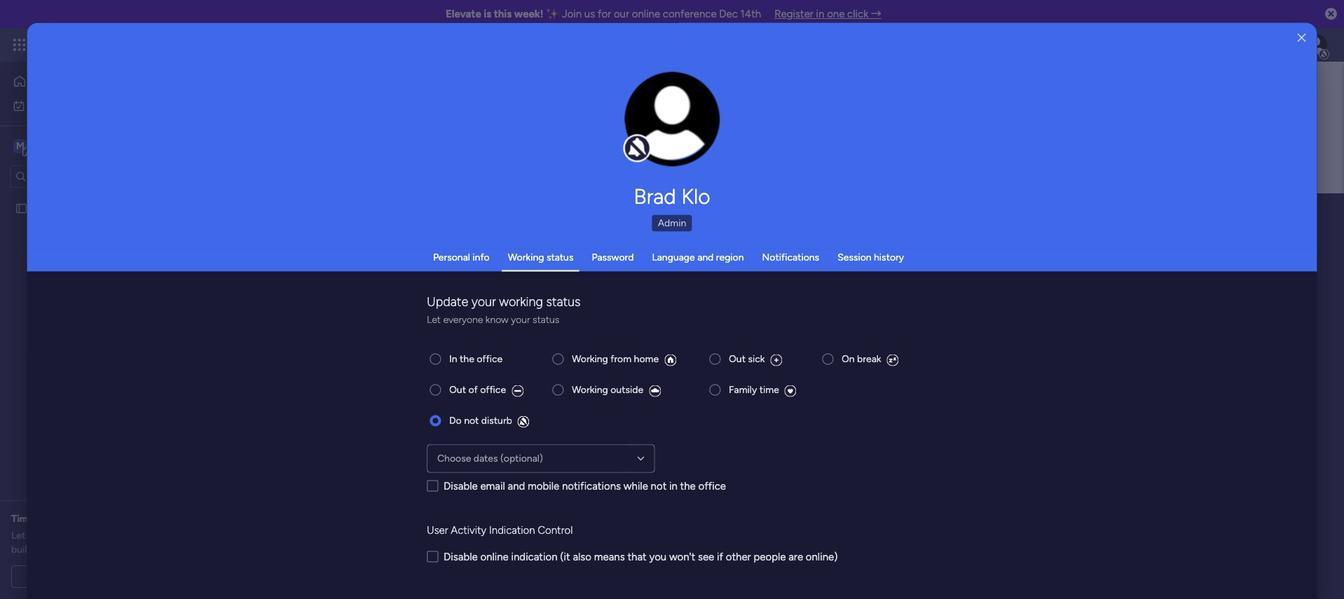 Task type: vqa. For each thing, say whether or not it's contained in the screenshot.
family
yes



Task type: describe. For each thing, give the bounding box(es) containing it.
brad klo image
[[1305, 34, 1327, 56]]

sick
[[748, 353, 765, 365]]

see
[[698, 551, 714, 563]]

for inside the time for an expert review let our experts review what you've built so far. free of charge
[[36, 513, 49, 525]]

home
[[32, 75, 59, 87]]

✨
[[546, 8, 559, 20]]

session history link
[[838, 251, 904, 263]]

one
[[827, 8, 845, 20]]

notifications
[[762, 251, 819, 263]]

disable for disable email and mobile notifications while not in the office
[[444, 480, 478, 492]]

preview image for family time
[[785, 385, 797, 397]]

register in one click →
[[775, 8, 882, 20]]

session history
[[838, 251, 904, 263]]

working from home
[[572, 353, 659, 365]]

experts
[[45, 530, 77, 542]]

klo
[[681, 184, 710, 209]]

history
[[874, 251, 904, 263]]

brad klo button
[[479, 184, 865, 209]]

personal info link
[[433, 251, 490, 263]]

dec
[[719, 8, 738, 20]]

email
[[480, 480, 505, 492]]

break
[[857, 353, 881, 365]]

know
[[486, 313, 509, 325]]

personal
[[433, 251, 470, 263]]

→
[[871, 8, 882, 20]]

preview image for working from home
[[665, 354, 676, 366]]

everyone
[[443, 313, 483, 325]]

join
[[562, 8, 582, 20]]

outside
[[611, 384, 643, 396]]

1 horizontal spatial not
[[651, 480, 667, 492]]

control
[[538, 524, 573, 536]]

change profile picture
[[643, 127, 702, 149]]

close image
[[1298, 33, 1306, 43]]

visited
[[388, 316, 417, 328]]

password link
[[592, 251, 634, 263]]

0 horizontal spatial in
[[457, 316, 465, 328]]

working
[[499, 294, 543, 309]]

time for an expert review let our experts review what you've built so far. free of charge
[[11, 513, 164, 556]]

let inside update your working status let everyone know your status
[[427, 313, 441, 325]]

0 vertical spatial status
[[547, 251, 574, 263]]

do
[[449, 415, 462, 426]]

info
[[473, 251, 490, 263]]

indication
[[489, 524, 535, 536]]

working for working status
[[508, 251, 544, 263]]

1 horizontal spatial workspace
[[486, 316, 533, 328]]

1 vertical spatial status
[[546, 294, 581, 309]]

0 vertical spatial our
[[614, 8, 629, 20]]

1 vertical spatial your
[[511, 313, 530, 325]]

public board image
[[15, 202, 28, 215]]

boards and dashboards you visited recently in this workspace
[[264, 316, 533, 328]]

time
[[760, 384, 779, 396]]

working for working outside
[[572, 384, 608, 396]]

user activity indication control
[[427, 524, 573, 536]]

far.
[[46, 544, 60, 556]]

free
[[62, 544, 81, 556]]

while
[[624, 480, 648, 492]]

change
[[643, 127, 674, 137]]

working status link
[[508, 251, 574, 263]]

brad klo
[[634, 184, 710, 209]]

0 vertical spatial for
[[598, 8, 611, 20]]

office for out of office
[[480, 384, 506, 396]]

out sick
[[729, 353, 765, 365]]

my
[[31, 99, 44, 111]]

1 vertical spatial you
[[649, 551, 667, 563]]

change profile picture button
[[625, 71, 720, 167]]

0 horizontal spatial not
[[464, 415, 479, 426]]

select product image
[[13, 38, 27, 52]]

2 horizontal spatial in
[[816, 8, 825, 20]]

register
[[775, 8, 814, 20]]

out of office
[[449, 384, 506, 396]]

click
[[847, 8, 869, 20]]

2 vertical spatial office
[[698, 480, 726, 492]]

won't
[[669, 551, 695, 563]]

language and region link
[[652, 251, 744, 263]]

mobile
[[528, 480, 559, 492]]

elevate
[[446, 8, 481, 20]]

disable email and mobile notifications while not in the office
[[444, 480, 726, 492]]

0 vertical spatial review
[[96, 513, 127, 525]]

region
[[716, 251, 744, 263]]

time
[[11, 513, 34, 525]]

is
[[484, 8, 491, 20]]

permissions
[[418, 283, 477, 296]]

from
[[611, 353, 632, 365]]

and for language
[[698, 251, 714, 263]]

1 horizontal spatial of
[[468, 384, 478, 396]]

working status
[[508, 251, 574, 263]]

expert
[[64, 513, 94, 525]]

1 horizontal spatial the
[[680, 480, 696, 492]]

on
[[842, 353, 855, 365]]

in the office
[[449, 353, 503, 365]]

disable online indication (it also means that you won't see if other people are online)
[[444, 551, 838, 563]]

conference
[[663, 8, 717, 20]]

of inside the time for an expert review let our experts review what you've built so far. free of charge
[[84, 544, 93, 556]]

personal info
[[433, 251, 490, 263]]

online)
[[806, 551, 838, 563]]

0 horizontal spatial your
[[472, 294, 496, 309]]



Task type: locate. For each thing, give the bounding box(es) containing it.
not
[[464, 415, 479, 426], [651, 480, 667, 492]]

main
[[32, 139, 57, 152]]

you've
[[135, 530, 164, 542]]

preview image for out of office
[[512, 385, 524, 397]]

an
[[51, 513, 62, 525]]

and for boards
[[297, 316, 313, 328]]

0 horizontal spatial the
[[460, 353, 474, 365]]

list box
[[0, 193, 179, 409]]

this right 'is'
[[494, 8, 512, 20]]

0 vertical spatial your
[[472, 294, 496, 309]]

1 horizontal spatial you
[[649, 551, 667, 563]]

1 horizontal spatial and
[[508, 480, 525, 492]]

0 horizontal spatial preview image
[[771, 354, 783, 366]]

0 horizontal spatial online
[[480, 551, 509, 563]]

activity
[[451, 524, 487, 536]]

0 horizontal spatial this
[[467, 316, 483, 328]]

dates
[[474, 452, 498, 464]]

in
[[816, 8, 825, 20], [457, 316, 465, 328], [669, 480, 678, 492]]

1 vertical spatial not
[[651, 480, 667, 492]]

0 horizontal spatial for
[[36, 513, 49, 525]]

0 vertical spatial office
[[477, 353, 503, 365]]

update
[[427, 294, 468, 309]]

recently
[[419, 316, 455, 328]]

1 vertical spatial working
[[572, 353, 608, 365]]

0 vertical spatial this
[[494, 8, 512, 20]]

preview image for do not disturb
[[518, 416, 530, 428]]

not right do in the left of the page
[[464, 415, 479, 426]]

workspace
[[60, 139, 115, 152], [486, 316, 533, 328]]

working for working from home
[[572, 353, 608, 365]]

disable down activity
[[444, 551, 478, 563]]

m
[[16, 140, 24, 152]]

work
[[47, 99, 68, 111]]

built
[[11, 544, 31, 556]]

language and region
[[652, 251, 744, 263]]

let inside the time for an expert review let our experts review what you've built so far. free of charge
[[11, 530, 25, 542]]

working outside
[[572, 384, 643, 396]]

of down in the office
[[468, 384, 478, 396]]

0 vertical spatial the
[[460, 353, 474, 365]]

notifications
[[562, 480, 621, 492]]

brad
[[634, 184, 676, 209]]

people
[[754, 551, 786, 563]]

my work button
[[8, 94, 151, 117]]

2 vertical spatial status
[[533, 313, 559, 325]]

let down update on the left of page
[[427, 313, 441, 325]]

2 vertical spatial working
[[572, 384, 608, 396]]

0 vertical spatial you
[[369, 316, 385, 328]]

option
[[0, 196, 179, 198]]

your down 'working'
[[511, 313, 530, 325]]

0 horizontal spatial of
[[84, 544, 93, 556]]

preview image up disturb
[[512, 385, 524, 397]]

disturb
[[481, 415, 512, 426]]

1 vertical spatial in
[[457, 316, 465, 328]]

None field
[[346, 200, 1288, 229]]

0 horizontal spatial let
[[11, 530, 25, 542]]

add to favorites image
[[905, 347, 919, 361]]

preview image right disturb
[[518, 416, 530, 428]]

let up built
[[11, 530, 25, 542]]

not right while
[[651, 480, 667, 492]]

preview image
[[771, 354, 783, 366], [887, 354, 899, 366]]

admin
[[658, 217, 686, 228]]

0 vertical spatial of
[[468, 384, 478, 396]]

0 horizontal spatial you
[[369, 316, 385, 328]]

out for out sick
[[729, 353, 746, 365]]

the right while
[[680, 480, 696, 492]]

1 horizontal spatial preview image
[[887, 354, 899, 366]]

preview image right outside
[[649, 385, 661, 397]]

working
[[508, 251, 544, 263], [572, 353, 608, 365], [572, 384, 608, 396]]

your up know
[[472, 294, 496, 309]]

home
[[634, 353, 659, 365]]

2 disable from the top
[[444, 551, 478, 563]]

choose
[[437, 452, 471, 464]]

elevate is this week! ✨ join us for our online conference dec 14th
[[446, 8, 761, 20]]

0 vertical spatial out
[[729, 353, 746, 365]]

1 vertical spatial online
[[480, 551, 509, 563]]

workspace image
[[13, 138, 27, 154]]

for left an
[[36, 513, 49, 525]]

and right the boards
[[297, 316, 313, 328]]

1 horizontal spatial online
[[632, 8, 660, 20]]

(it
[[560, 551, 570, 563]]

1 vertical spatial office
[[480, 384, 506, 396]]

what
[[111, 530, 133, 542]]

0 horizontal spatial and
[[297, 316, 313, 328]]

2 horizontal spatial and
[[698, 251, 714, 263]]

preview image
[[665, 354, 676, 366], [512, 385, 524, 397], [649, 385, 661, 397], [785, 385, 797, 397], [518, 416, 530, 428]]

disable for disable online indication (it also means that you won't see if other people are online)
[[444, 551, 478, 563]]

1 vertical spatial for
[[36, 513, 49, 525]]

1 preview image from the left
[[771, 354, 783, 366]]

disable down choose on the bottom
[[444, 480, 478, 492]]

preview image right home on the bottom
[[665, 354, 676, 366]]

review up 'charge'
[[80, 530, 109, 542]]

us
[[584, 8, 595, 20]]

working left from
[[572, 353, 608, 365]]

1 vertical spatial and
[[297, 316, 313, 328]]

2 vertical spatial and
[[508, 480, 525, 492]]

your
[[472, 294, 496, 309], [511, 313, 530, 325]]

in right recently
[[457, 316, 465, 328]]

2 vertical spatial in
[[669, 480, 678, 492]]

are
[[789, 551, 803, 563]]

preview image right time
[[785, 385, 797, 397]]

1 horizontal spatial in
[[669, 480, 678, 492]]

our up so
[[28, 530, 42, 542]]

1 vertical spatial this
[[467, 316, 483, 328]]

the right in
[[460, 353, 474, 365]]

1 vertical spatial let
[[11, 530, 25, 542]]

dashboards
[[316, 316, 367, 328]]

working up 'working'
[[508, 251, 544, 263]]

workspace selection element
[[13, 138, 117, 156]]

0 horizontal spatial workspace
[[60, 139, 115, 152]]

0 vertical spatial let
[[427, 313, 441, 325]]

14th
[[741, 8, 761, 20]]

session
[[838, 251, 872, 263]]

choose dates (optional)
[[437, 452, 543, 464]]

update your working status let everyone know your status
[[427, 294, 581, 325]]

language
[[652, 251, 695, 263]]

in right while
[[669, 480, 678, 492]]

also
[[573, 551, 592, 563]]

means
[[594, 551, 625, 563]]

1 disable from the top
[[444, 480, 478, 492]]

0 horizontal spatial our
[[28, 530, 42, 542]]

family time
[[729, 384, 779, 396]]

of
[[468, 384, 478, 396], [84, 544, 93, 556]]

home button
[[8, 70, 151, 93]]

1 vertical spatial review
[[80, 530, 109, 542]]

out left sick
[[729, 353, 746, 365]]

out up do in the left of the page
[[449, 384, 466, 396]]

in left one
[[816, 8, 825, 20]]

password
[[592, 251, 634, 263]]

0 vertical spatial workspace
[[60, 139, 115, 152]]

1 horizontal spatial your
[[511, 313, 530, 325]]

you left visited
[[369, 316, 385, 328]]

picture
[[658, 138, 687, 149]]

preview image for out sick
[[771, 354, 783, 366]]

1 horizontal spatial for
[[598, 8, 611, 20]]

2 preview image from the left
[[887, 354, 899, 366]]

workspace up the "search in workspace" field
[[60, 139, 115, 152]]

my work
[[31, 99, 68, 111]]

of right 'free'
[[84, 544, 93, 556]]

0 vertical spatial working
[[508, 251, 544, 263]]

1 vertical spatial workspace
[[486, 316, 533, 328]]

and
[[698, 251, 714, 263], [297, 316, 313, 328], [508, 480, 525, 492]]

0 vertical spatial disable
[[444, 480, 478, 492]]

1 horizontal spatial our
[[614, 8, 629, 20]]

on break
[[842, 353, 881, 365]]

and left region
[[698, 251, 714, 263]]

status right 'working'
[[546, 294, 581, 309]]

workspace down 'working'
[[486, 316, 533, 328]]

0 vertical spatial in
[[816, 8, 825, 20]]

disable
[[444, 480, 478, 492], [444, 551, 478, 563]]

1 horizontal spatial let
[[427, 313, 441, 325]]

working left outside
[[572, 384, 608, 396]]

1 horizontal spatial this
[[494, 8, 512, 20]]

indication
[[511, 551, 558, 563]]

preview image for working outside
[[649, 385, 661, 397]]

1 horizontal spatial out
[[729, 353, 746, 365]]

you right that
[[649, 551, 667, 563]]

and right email
[[508, 480, 525, 492]]

that
[[628, 551, 647, 563]]

office for in the office
[[477, 353, 503, 365]]

preview image left add to favorites image
[[887, 354, 899, 366]]

charge
[[95, 544, 126, 556]]

1 vertical spatial the
[[680, 480, 696, 492]]

1 vertical spatial out
[[449, 384, 466, 396]]

preview image for on break
[[887, 354, 899, 366]]

for right us
[[598, 8, 611, 20]]

main workspace
[[32, 139, 115, 152]]

1 vertical spatial our
[[28, 530, 42, 542]]

so
[[33, 544, 43, 556]]

review up what
[[96, 513, 127, 525]]

1 vertical spatial disable
[[444, 551, 478, 563]]

0 vertical spatial and
[[698, 251, 714, 263]]

user
[[427, 524, 448, 536]]

week!
[[514, 8, 544, 20]]

this left know
[[467, 316, 483, 328]]

0 vertical spatial online
[[632, 8, 660, 20]]

status down 'working'
[[533, 313, 559, 325]]

boards
[[264, 316, 295, 328]]

notifications link
[[762, 251, 819, 263]]

0 vertical spatial not
[[464, 415, 479, 426]]

register in one click → link
[[775, 8, 882, 20]]

online down the user activity indication control
[[480, 551, 509, 563]]

Search in workspace field
[[29, 168, 117, 184]]

out for out of office
[[449, 384, 466, 396]]

0 horizontal spatial out
[[449, 384, 466, 396]]

status left password link
[[547, 251, 574, 263]]

our inside the time for an expert review let our experts review what you've built so far. free of charge
[[28, 530, 42, 542]]

other
[[726, 551, 751, 563]]

in
[[449, 353, 457, 365]]

online left conference
[[632, 8, 660, 20]]

preview image right sick
[[771, 354, 783, 366]]

let
[[427, 313, 441, 325], [11, 530, 25, 542]]

do not disturb
[[449, 415, 512, 426]]

1 vertical spatial of
[[84, 544, 93, 556]]

our right us
[[614, 8, 629, 20]]

(optional)
[[500, 452, 543, 464]]



